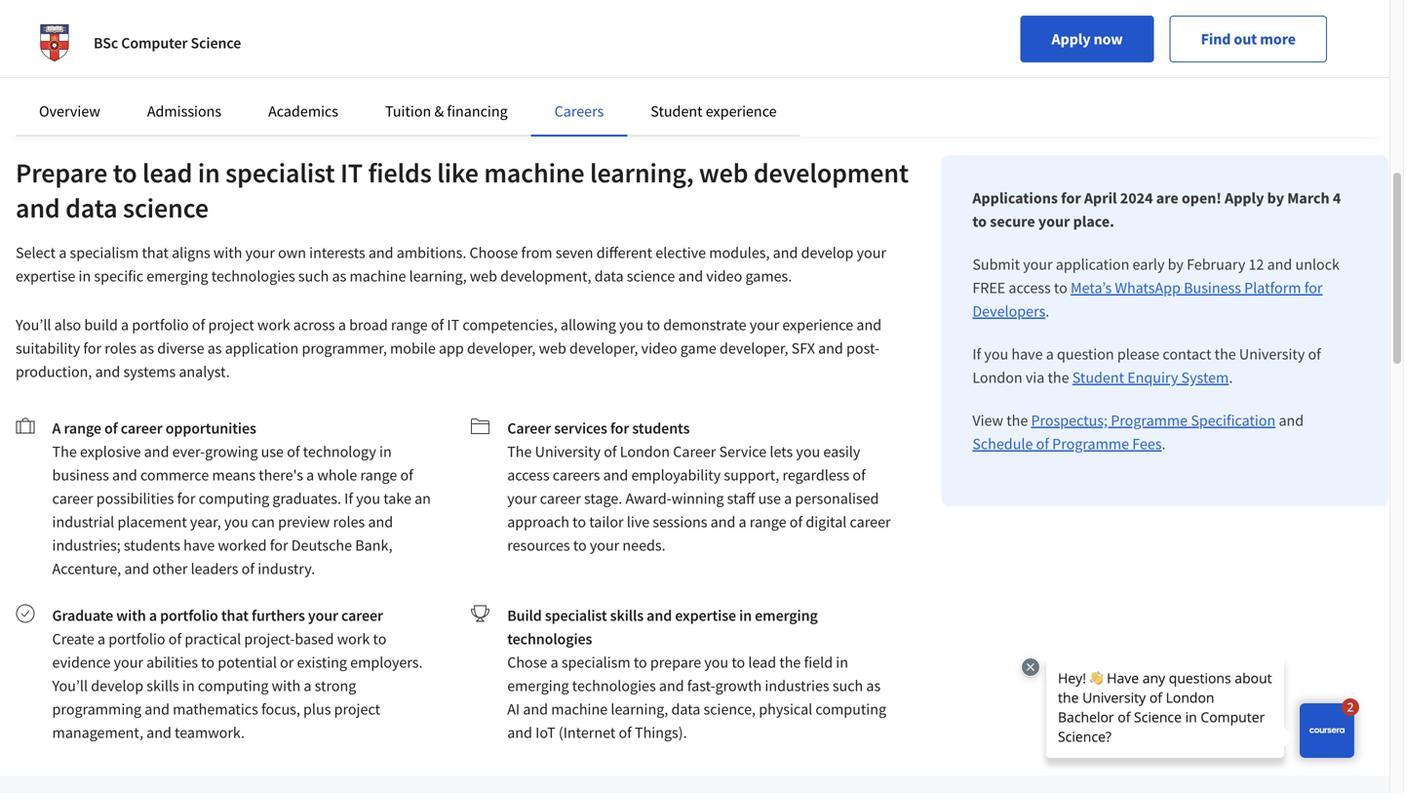 Task type: vqa. For each thing, say whether or not it's contained in the screenshot.
Llms
no



Task type: describe. For each thing, give the bounding box(es) containing it.
roles inside you'll also build a portfolio of project work across a broad range of it competencies, allowing you to demonstrate your experience and suitability for roles as diverse as application programmer, mobile app developer, web developer, video game developer, sfx and post- production, and systems analyst.
[[105, 338, 137, 358]]

deutsche
[[291, 536, 352, 555]]

of down worked
[[242, 559, 255, 578]]

overview link
[[39, 101, 100, 121]]

computing inside a range of career opportunities the explosive and ever-growing use of technology in business and commerce means there's a whole range of career possibilities for computing graduates. if you take an industrial placement year, you can preview roles and industries; students have worked for deutsche bank, accenture, and other leaders of industry.
[[199, 489, 269, 508]]

the inside a range of career opportunities the explosive and ever-growing use of technology in business and commerce means there's a whole range of career possibilities for computing graduates. if you take an industrial placement year, you can preview roles and industries; students have worked for deutsche bank, accenture, and other leaders of industry.
[[52, 442, 77, 461]]

of down easily on the bottom of the page
[[853, 465, 866, 485]]

skills inside graduate with a portfolio that furthers your career create a portfolio of practical project-based work to evidence your abilities to potential or existing employers. you'll develop skills in computing with a strong programming and mathematics focus, plus project management, and teamwork.
[[147, 676, 179, 696]]

unlock
[[1296, 255, 1340, 274]]

the up system
[[1215, 344, 1237, 364]]

means
[[212, 465, 256, 485]]

2 vertical spatial technologies
[[572, 676, 656, 696]]

service
[[719, 442, 767, 461]]

portfolio inside you'll also build a portfolio of project work across a broad range of it competencies, allowing you to demonstrate your experience and suitability for roles as diverse as application programmer, mobile app developer, web developer, video game developer, sfx and post- production, and systems analyst.
[[132, 315, 189, 335]]

2 vertical spatial portfolio
[[108, 629, 165, 649]]

to right "resources"
[[573, 536, 587, 555]]

career down personalised
[[850, 512, 891, 532]]

work inside you'll also build a portfolio of project work across a broad range of it competencies, allowing you to demonstrate your experience and suitability for roles as diverse as application programmer, mobile app developer, web developer, video game developer, sfx and post- production, and systems analyst.
[[258, 315, 290, 335]]

your left own
[[245, 243, 275, 262]]

. inside view the prospectus; programme specification and schedule of programme fees .
[[1162, 434, 1166, 454]]

services
[[554, 418, 607, 438]]

career services for students the university of london career service lets you easily access careers and employability support, regardless of your career stage. award-winning staff use a personalised approach to tailor live sessions and a range of digital career resources to your needs.
[[507, 418, 891, 555]]

mobile
[[390, 338, 436, 358]]

iot
[[536, 723, 556, 742]]

interests
[[309, 243, 365, 262]]

as inside build specialist skills and expertise in emerging technologies chose a specialism to prepare you to lead the field in emerging technologies and fast-growth industries such as ai and machine learning, data science, physical computing and iot (internet of things).
[[867, 676, 881, 696]]

experience inside you'll also build a portfolio of project work across a broad range of it competencies, allowing you to demonstrate your experience and suitability for roles as diverse as application programmer, mobile app developer, web developer, video game developer, sfx and post- production, and systems analyst.
[[783, 315, 854, 335]]

career down "careers"
[[540, 489, 581, 508]]

focus,
[[261, 699, 300, 719]]

bsc
[[94, 33, 118, 53]]

sessions
[[653, 512, 708, 532]]

apply inside applications for april 2024 are open! apply by march 4 to secure your place.
[[1225, 188, 1265, 208]]

approach
[[507, 512, 570, 532]]

1 vertical spatial programme
[[1053, 434, 1130, 454]]

your inside you'll also build a portfolio of project work across a broad range of it competencies, allowing you to demonstrate your experience and suitability for roles as diverse as application programmer, mobile app developer, web developer, video game developer, sfx and post- production, and systems analyst.
[[750, 315, 780, 335]]

applications for april 2024 are open! apply by march 4 to secure your place.
[[973, 188, 1342, 231]]

existing
[[297, 653, 347, 672]]

different
[[597, 243, 653, 262]]

project-
[[244, 629, 295, 649]]

business
[[1184, 278, 1242, 298]]

2 horizontal spatial with
[[272, 676, 301, 696]]

university inside career services for students the university of london career service lets you easily access careers and employability support, regardless of your career stage. award-winning staff use a personalised approach to tailor live sessions and a range of digital career resources to your needs.
[[535, 442, 601, 461]]

elective
[[656, 243, 706, 262]]

in right field
[[836, 653, 849, 672]]

application inside you'll also build a portfolio of project work across a broad range of it competencies, allowing you to demonstrate your experience and suitability for roles as diverse as application programmer, mobile app developer, web developer, video game developer, sfx and post- production, and systems analyst.
[[225, 338, 299, 358]]

also
[[54, 315, 81, 335]]

your down tailor
[[590, 536, 620, 555]]

for inside career services for students the university of london career service lets you easily access careers and employability support, regardless of your career stage. award-winning staff use a personalised approach to tailor live sessions and a range of digital career resources to your needs.
[[610, 418, 629, 438]]

of left digital
[[790, 512, 803, 532]]

0 horizontal spatial .
[[1046, 301, 1050, 321]]

award-
[[626, 489, 672, 508]]

commerce
[[140, 465, 209, 485]]

use inside career services for students the university of london career service lets you easily access careers and employability support, regardless of your career stage. award-winning staff use a personalised approach to tailor live sessions and a range of digital career resources to your needs.
[[758, 489, 781, 508]]

work inside graduate with a portfolio that furthers your career create a portfolio of practical project-based work to evidence your abilities to potential or existing employers. you'll develop skills in computing with a strong programming and mathematics focus, plus project management, and teamwork.
[[337, 629, 370, 649]]

worked
[[218, 536, 267, 555]]

free
[[973, 278, 1006, 298]]

growing
[[205, 442, 258, 461]]

post-
[[847, 338, 880, 358]]

aligns
[[172, 243, 210, 262]]

submit your application early by february 12 and unlock free access to
[[973, 255, 1340, 298]]

find out more button
[[1170, 16, 1328, 62]]

select a specialism that aligns with your own interests and ambitions. choose from seven different elective modules, and develop your expertise in specific emerging technologies such as machine learning, web development, data science and video games.
[[16, 243, 887, 286]]

computing inside build specialist skills and expertise in emerging technologies chose a specialism to prepare you to lead the field in emerging technologies and fast-growth industries such as ai and machine learning, data science, physical computing and iot (internet of things).
[[816, 699, 887, 719]]

ever-
[[172, 442, 205, 461]]

1 vertical spatial with
[[116, 606, 146, 625]]

in up 'growth'
[[740, 606, 752, 625]]

to left prepare
[[634, 653, 647, 672]]

meta's whatsapp business platform for developers link
[[973, 278, 1323, 321]]

evidence
[[52, 653, 111, 672]]

chose
[[507, 653, 548, 672]]

place.
[[1074, 212, 1115, 231]]

employability
[[632, 465, 721, 485]]

that inside the select a specialism that aligns with your own interests and ambitions. choose from seven different elective modules, and develop your expertise in specific emerging technologies such as machine learning, web development, data science and video games.
[[142, 243, 169, 262]]

a range of career opportunities the explosive and ever-growing use of technology in business and commerce means there's a whole range of career possibilities for computing graduates. if you take an industrial placement year, you can preview roles and industries; students have worked for deutsche bank, accenture, and other leaders of industry.
[[52, 418, 431, 578]]

have inside if you have a question please contact the university of london via the
[[1012, 344, 1043, 364]]

open!
[[1182, 188, 1222, 208]]

0 vertical spatial programme
[[1111, 411, 1188, 430]]

range up take
[[360, 465, 397, 485]]

ambitions.
[[397, 243, 467, 262]]

tuition & financing
[[385, 101, 508, 121]]

for inside meta's whatsapp business platform for developers
[[1305, 278, 1323, 298]]

allowing
[[561, 315, 616, 335]]

develop inside graduate with a portfolio that furthers your career create a portfolio of practical project-based work to evidence your abilities to potential or existing employers. you'll develop skills in computing with a strong programming and mathematics focus, plus project management, and teamwork.
[[91, 676, 144, 696]]

specialist inside build specialist skills and expertise in emerging technologies chose a specialism to prepare you to lead the field in emerging technologies and fast-growth industries such as ai and machine learning, data science, physical computing and iot (internet of things).
[[545, 606, 607, 625]]

as up analyst.
[[208, 338, 222, 358]]

a down other
[[149, 606, 157, 625]]

4
[[1333, 188, 1342, 208]]

learning, inside the select a specialism that aligns with your own interests and ambitions. choose from seven different elective modules, and develop your expertise in specific emerging technologies such as machine learning, web development, data science and video games.
[[409, 266, 467, 286]]

specialism inside build specialist skills and expertise in emerging technologies chose a specialism to prepare you to lead the field in emerging technologies and fast-growth industries such as ai and machine learning, data science, physical computing and iot (internet of things).
[[562, 653, 631, 672]]

abilities
[[146, 653, 198, 672]]

have inside a range of career opportunities the explosive and ever-growing use of technology in business and commerce means there's a whole range of career possibilities for computing graduates. if you take an industrial placement year, you can preview roles and industries; students have worked for deutsche bank, accenture, and other leaders of industry.
[[184, 536, 215, 555]]

a up programmer,
[[338, 315, 346, 335]]

meta's
[[1071, 278, 1112, 298]]

accenture,
[[52, 559, 121, 578]]

specialism inside the select a specialism that aligns with your own interests and ambitions. choose from seven different elective modules, and develop your expertise in specific emerging technologies such as machine learning, web development, data science and video games.
[[70, 243, 139, 262]]

from
[[521, 243, 553, 262]]

1 vertical spatial emerging
[[755, 606, 818, 625]]

plus
[[303, 699, 331, 719]]

you inside build specialist skills and expertise in emerging technologies chose a specialism to prepare you to lead the field in emerging technologies and fast-growth industries such as ai and machine learning, data science, physical computing and iot (internet of things).
[[705, 653, 729, 672]]

of inside build specialist skills and expertise in emerging technologies chose a specialism to prepare you to lead the field in emerging technologies and fast-growth industries such as ai and machine learning, data science, physical computing and iot (internet of things).
[[619, 723, 632, 742]]

of down the 'services'
[[604, 442, 617, 461]]

of up 'explosive' at the bottom of page
[[104, 418, 118, 438]]

needs.
[[623, 536, 666, 555]]

if inside a range of career opportunities the explosive and ever-growing use of technology in business and commerce means there's a whole range of career possibilities for computing graduates. if you take an industrial placement year, you can preview roles and industries; students have worked for deutsche bank, accenture, and other leaders of industry.
[[344, 489, 353, 508]]

management,
[[52, 723, 143, 742]]

of up there's
[[287, 442, 300, 461]]

your up based in the left of the page
[[308, 606, 338, 625]]

expertise inside build specialist skills and expertise in emerging technologies chose a specialism to prepare you to lead the field in emerging technologies and fast-growth industries such as ai and machine learning, data science, physical computing and iot (internet of things).
[[675, 606, 737, 625]]

science inside prepare to lead in specialist it fields like machine learning, web development and data science
[[123, 191, 209, 225]]

based
[[295, 629, 334, 649]]

it inside you'll also build a portfolio of project work across a broad range of it competencies, allowing you to demonstrate your experience and suitability for roles as diverse as application programmer, mobile app developer, web developer, video game developer, sfx and post- production, and systems analyst.
[[447, 315, 460, 335]]

access inside "submit your application early by february 12 and unlock free access to"
[[1009, 278, 1051, 298]]

a down staff
[[739, 512, 747, 532]]

fast-
[[688, 676, 716, 696]]

range right a on the bottom left
[[64, 418, 101, 438]]

development,
[[501, 266, 592, 286]]

project inside you'll also build a portfolio of project work across a broad range of it competencies, allowing you to demonstrate your experience and suitability for roles as diverse as application programmer, mobile app developer, web developer, video game developer, sfx and post- production, and systems analyst.
[[208, 315, 254, 335]]

platform
[[1245, 278, 1302, 298]]

career down business
[[52, 489, 93, 508]]

february
[[1187, 255, 1246, 274]]

web inside the select a specialism that aligns with your own interests and ambitions. choose from seven different elective modules, and develop your expertise in specific emerging technologies such as machine learning, web development, data science and video games.
[[470, 266, 497, 286]]

possibilities
[[96, 489, 174, 508]]

fields
[[368, 156, 432, 190]]

specification
[[1191, 411, 1276, 430]]

lead inside prepare to lead in specialist it fields like machine learning, web development and data science
[[142, 156, 193, 190]]

explosive
[[80, 442, 141, 461]]

digital
[[806, 512, 847, 532]]

enquiry
[[1128, 368, 1179, 387]]

games.
[[746, 266, 792, 286]]

specific
[[94, 266, 143, 286]]

use inside a range of career opportunities the explosive and ever-growing use of technology in business and commerce means there's a whole range of career possibilities for computing graduates. if you take an industrial placement year, you can preview roles and industries; students have worked for deutsche bank, accenture, and other leaders of industry.
[[261, 442, 284, 461]]

placement
[[117, 512, 187, 532]]

build
[[507, 606, 542, 625]]

web inside you'll also build a portfolio of project work across a broad range of it competencies, allowing you to demonstrate your experience and suitability for roles as diverse as application programmer, mobile app developer, web developer, video game developer, sfx and post- production, and systems analyst.
[[539, 338, 567, 358]]

live
[[627, 512, 650, 532]]

1 vertical spatial portfolio
[[160, 606, 218, 625]]

data inside prepare to lead in specialist it fields like machine learning, web development and data science
[[65, 191, 118, 225]]

expertise inside the select a specialism that aligns with your own interests and ambitions. choose from seven different elective modules, and develop your expertise in specific emerging technologies such as machine learning, web development, data science and video games.
[[16, 266, 75, 286]]

the right via
[[1048, 368, 1070, 387]]

april
[[1085, 188, 1117, 208]]

bank,
[[355, 536, 393, 555]]

machine inside build specialist skills and expertise in emerging technologies chose a specialism to prepare you to lead the field in emerging technologies and fast-growth industries such as ai and machine learning, data science, physical computing and iot (internet of things).
[[551, 699, 608, 719]]

for up industry.
[[270, 536, 288, 555]]

careers link
[[555, 101, 604, 121]]

learning, inside prepare to lead in specialist it fields like machine learning, web development and data science
[[590, 156, 694, 190]]

admissions
[[147, 101, 222, 121]]

0 horizontal spatial career
[[507, 418, 551, 438]]

university inside if you have a question please contact the university of london via the
[[1240, 344, 1305, 364]]

winning
[[672, 489, 724, 508]]

an
[[415, 489, 431, 508]]

you left take
[[356, 489, 380, 508]]

such for industries
[[833, 676, 864, 696]]

you'll inside graduate with a portfolio that furthers your career create a portfolio of practical project-based work to evidence your abilities to potential or existing employers. you'll develop skills in computing with a strong programming and mathematics focus, plus project management, and teamwork.
[[52, 676, 88, 696]]

you up worked
[[224, 512, 248, 532]]

to left tailor
[[573, 512, 586, 532]]

your left abilities
[[114, 653, 143, 672]]

in inside the select a specialism that aligns with your own interests and ambitions. choose from seven different elective modules, and develop your expertise in specific emerging technologies such as machine learning, web development, data science and video games.
[[79, 266, 91, 286]]

march
[[1288, 188, 1330, 208]]

2 horizontal spatial .
[[1229, 368, 1233, 387]]

machine inside prepare to lead in specialist it fields like machine learning, web development and data science
[[484, 156, 585, 190]]

student experience
[[651, 101, 777, 121]]

diverse
[[157, 338, 204, 358]]

skills inside build specialist skills and expertise in emerging technologies chose a specialism to prepare you to lead the field in emerging technologies and fast-growth industries such as ai and machine learning, data science, physical computing and iot (internet of things).
[[610, 606, 644, 625]]

a right the 'build'
[[121, 315, 129, 335]]

things).
[[635, 723, 687, 742]]

access inside career services for students the university of london career service lets you easily access careers and employability support, regardless of your career stage. award-winning staff use a personalised approach to tailor live sessions and a range of digital career resources to your needs.
[[507, 465, 550, 485]]

2024
[[1121, 188, 1154, 208]]

0 horizontal spatial experience
[[706, 101, 777, 121]]

students inside a range of career opportunities the explosive and ever-growing use of technology in business and commerce means there's a whole range of career possibilities for computing graduates. if you take an industrial placement year, you can preview roles and industries; students have worked for deutsche bank, accenture, and other leaders of industry.
[[124, 536, 180, 555]]

whatsapp
[[1115, 278, 1181, 298]]

specialist inside prepare to lead in specialist it fields like machine learning, web development and data science
[[225, 156, 335, 190]]

london inside career services for students the university of london career service lets you easily access careers and employability support, regardless of your career stage. award-winning staff use a personalised approach to tailor live sessions and a range of digital career resources to your needs.
[[620, 442, 670, 461]]

industries;
[[52, 536, 121, 555]]

of up take
[[400, 465, 413, 485]]

of up the diverse
[[192, 315, 205, 335]]

your up the approach
[[507, 489, 537, 508]]

and inside prepare to lead in specialist it fields like machine learning, web development and data science
[[16, 191, 60, 225]]

application inside "submit your application early by february 12 and unlock free access to"
[[1056, 255, 1130, 274]]

video inside the select a specialism that aligns with your own interests and ambitions. choose from seven different elective modules, and develop your expertise in specific emerging technologies such as machine learning, web development, data science and video games.
[[707, 266, 743, 286]]

own
[[278, 243, 306, 262]]

industries
[[765, 676, 830, 696]]

data for skills
[[672, 699, 701, 719]]



Task type: locate. For each thing, give the bounding box(es) containing it.
1 horizontal spatial career
[[673, 442, 716, 461]]

analyst.
[[179, 362, 230, 381]]

access up developers
[[1009, 278, 1051, 298]]

lead up 'growth'
[[749, 653, 777, 672]]

2 developer, from the left
[[570, 338, 638, 358]]

apply inside button
[[1052, 29, 1091, 49]]

have down year,
[[184, 536, 215, 555]]

and inside view the prospectus; programme specification and schedule of programme fees .
[[1279, 411, 1304, 430]]

of
[[192, 315, 205, 335], [431, 315, 444, 335], [1309, 344, 1322, 364], [104, 418, 118, 438], [1037, 434, 1050, 454], [287, 442, 300, 461], [604, 442, 617, 461], [400, 465, 413, 485], [853, 465, 866, 485], [790, 512, 803, 532], [242, 559, 255, 578], [169, 629, 182, 649], [619, 723, 632, 742]]

modules,
[[709, 243, 770, 262]]

your right submit
[[1024, 255, 1053, 274]]

as up systems
[[140, 338, 154, 358]]

machine up (internet
[[551, 699, 608, 719]]

a
[[52, 418, 61, 438]]

1 horizontal spatial such
[[833, 676, 864, 696]]

a up plus
[[304, 676, 312, 696]]

roles up bank,
[[333, 512, 365, 532]]

data down prepare
[[65, 191, 118, 225]]

other
[[153, 559, 188, 578]]

0 vertical spatial access
[[1009, 278, 1051, 298]]

access up the approach
[[507, 465, 550, 485]]

1 horizontal spatial by
[[1268, 188, 1285, 208]]

you'll inside you'll also build a portfolio of project work across a broad range of it competencies, allowing you to demonstrate your experience and suitability for roles as diverse as application programmer, mobile app developer, web developer, video game developer, sfx and post- production, and systems analyst.
[[16, 315, 51, 335]]

0 horizontal spatial the
[[52, 442, 77, 461]]

as
[[332, 266, 347, 286], [140, 338, 154, 358], [208, 338, 222, 358], [867, 676, 881, 696]]

1 vertical spatial roles
[[333, 512, 365, 532]]

science inside the select a specialism that aligns with your own interests and ambitions. choose from seven different elective modules, and develop your expertise in specific emerging technologies such as machine learning, web development, data science and video games.
[[627, 266, 675, 286]]

1 vertical spatial it
[[447, 315, 460, 335]]

data inside the select a specialism that aligns with your own interests and ambitions. choose from seven different elective modules, and develop your expertise in specific emerging technologies such as machine learning, web development, data science and video games.
[[595, 266, 624, 286]]

prepare
[[16, 156, 108, 190]]

career up employability
[[673, 442, 716, 461]]

range inside career services for students the university of london career service lets you easily access careers and employability support, regardless of your career stage. award-winning staff use a personalised approach to tailor live sessions and a range of digital career resources to your needs.
[[750, 512, 787, 532]]

developer, left sfx
[[720, 338, 789, 358]]

specialist down academics
[[225, 156, 335, 190]]

of up abilities
[[169, 629, 182, 649]]

video
[[707, 266, 743, 286], [642, 338, 678, 358]]

london inside if you have a question please contact the university of london via the
[[973, 368, 1023, 387]]

the down a on the bottom left
[[52, 442, 77, 461]]

by right early on the top
[[1168, 255, 1184, 274]]

students
[[632, 418, 690, 438], [124, 536, 180, 555]]

you'll also build a portfolio of project work across a broad range of it competencies, allowing you to demonstrate your experience and suitability for roles as diverse as application programmer, mobile app developer, web developer, video game developer, sfx and post- production, and systems analyst.
[[16, 315, 882, 381]]

regardless
[[783, 465, 850, 485]]

create
[[52, 629, 94, 649]]

technologies up (internet
[[572, 676, 656, 696]]

employers.
[[350, 653, 423, 672]]

0 horizontal spatial have
[[184, 536, 215, 555]]

such inside build specialist skills and expertise in emerging technologies chose a specialism to prepare you to lead the field in emerging technologies and fast-growth industries such as ai and machine learning, data science, physical computing and iot (internet of things).
[[833, 676, 864, 696]]

1 horizontal spatial london
[[973, 368, 1023, 387]]

lead down 'admissions' link
[[142, 156, 193, 190]]

1 vertical spatial web
[[470, 266, 497, 286]]

1 horizontal spatial project
[[334, 699, 380, 719]]

1 horizontal spatial expertise
[[675, 606, 737, 625]]

12
[[1249, 255, 1265, 274]]

developers
[[973, 301, 1046, 321]]

a up graduates.
[[306, 465, 314, 485]]

programme down prospectus;
[[1053, 434, 1130, 454]]

application up meta's
[[1056, 255, 1130, 274]]

with inside the select a specialism that aligns with your own interests and ambitions. choose from seven different elective modules, and develop your expertise in specific emerging technologies such as machine learning, web development, data science and video games.
[[213, 243, 242, 262]]

with down or
[[272, 676, 301, 696]]

such down own
[[298, 266, 329, 286]]

0 vertical spatial students
[[632, 418, 690, 438]]

1 horizontal spatial science
[[627, 266, 675, 286]]

learning, inside build specialist skills and expertise in emerging technologies chose a specialism to prepare you to lead the field in emerging technologies and fast-growth industries such as ai and machine learning, data science, physical computing and iot (internet of things).
[[611, 699, 668, 719]]

you'll down evidence
[[52, 676, 88, 696]]

you inside if you have a question please contact the university of london via the
[[985, 344, 1009, 364]]

0 vertical spatial .
[[1046, 301, 1050, 321]]

the inside build specialist skills and expertise in emerging technologies chose a specialism to prepare you to lead the field in emerging technologies and fast-growth industries such as ai and machine learning, data science, physical computing and iot (internet of things).
[[780, 653, 801, 672]]

programme
[[1111, 411, 1188, 430], [1053, 434, 1130, 454]]

if
[[973, 344, 982, 364], [344, 489, 353, 508]]

are
[[1157, 188, 1179, 208]]

career up employers.
[[341, 606, 383, 625]]

0 horizontal spatial application
[[225, 338, 299, 358]]

specialism right chose
[[562, 653, 631, 672]]

competencies,
[[463, 315, 558, 335]]

prepare
[[651, 653, 702, 672]]

1 horizontal spatial the
[[507, 442, 532, 461]]

0 vertical spatial roles
[[105, 338, 137, 358]]

for inside applications for april 2024 are open! apply by march 4 to secure your place.
[[1061, 188, 1082, 208]]

0 horizontal spatial use
[[261, 442, 284, 461]]

of inside view the prospectus; programme specification and schedule of programme fees .
[[1037, 434, 1050, 454]]

such inside the select a specialism that aligns with your own interests and ambitions. choose from seven different elective modules, and develop your expertise in specific emerging technologies such as machine learning, web development, data science and video games.
[[298, 266, 329, 286]]

the up the 'industries'
[[780, 653, 801, 672]]

0 horizontal spatial lead
[[142, 156, 193, 190]]

0 vertical spatial learning,
[[590, 156, 694, 190]]

develop up programming
[[91, 676, 144, 696]]

0 vertical spatial university
[[1240, 344, 1305, 364]]

0 horizontal spatial science
[[123, 191, 209, 225]]

in inside a range of career opportunities the explosive and ever-growing use of technology in business and commerce means there's a whole range of career possibilities for computing graduates. if you take an industrial placement year, you can preview roles and industries; students have worked for deutsche bank, accenture, and other leaders of industry.
[[379, 442, 392, 461]]

find out more
[[1201, 29, 1296, 49]]

you inside you'll also build a portfolio of project work across a broad range of it competencies, allowing you to demonstrate your experience and suitability for roles as diverse as application programmer, mobile app developer, web developer, video game developer, sfx and post- production, and systems analyst.
[[620, 315, 644, 335]]

it inside prepare to lead in specialist it fields like machine learning, web development and data science
[[340, 156, 363, 190]]

2 horizontal spatial emerging
[[755, 606, 818, 625]]

1 vertical spatial that
[[221, 606, 249, 625]]

by inside applications for april 2024 are open! apply by march 4 to secure your place.
[[1268, 188, 1285, 208]]

career up 'explosive' at the bottom of page
[[121, 418, 163, 438]]

by
[[1268, 188, 1285, 208], [1168, 255, 1184, 274]]

0 vertical spatial emerging
[[147, 266, 208, 286]]

1 vertical spatial students
[[124, 536, 180, 555]]

lead inside build specialist skills and expertise in emerging technologies chose a specialism to prepare you to lead the field in emerging technologies and fast-growth industries such as ai and machine learning, data science, physical computing and iot (internet of things).
[[749, 653, 777, 672]]

skills down abilities
[[147, 676, 179, 696]]

3 developer, from the left
[[720, 338, 789, 358]]

system
[[1182, 368, 1229, 387]]

0 horizontal spatial access
[[507, 465, 550, 485]]

industry.
[[258, 559, 315, 578]]

that inside graduate with a portfolio that furthers your career create a portfolio of practical project-based work to evidence your abilities to potential or existing employers. you'll develop skills in computing with a strong programming and mathematics focus, plus project management, and teamwork.
[[221, 606, 249, 625]]

with right graduate
[[116, 606, 146, 625]]

0 vertical spatial that
[[142, 243, 169, 262]]

0 vertical spatial machine
[[484, 156, 585, 190]]

developer, down competencies,
[[467, 338, 536, 358]]

machine
[[484, 156, 585, 190], [350, 266, 406, 286], [551, 699, 608, 719]]

specialism
[[70, 243, 139, 262], [562, 653, 631, 672]]

video inside you'll also build a portfolio of project work across a broad range of it competencies, allowing you to demonstrate your experience and suitability for roles as diverse as application programmer, mobile app developer, web developer, video game developer, sfx and post- production, and systems analyst.
[[642, 338, 678, 358]]

mathematics
[[173, 699, 258, 719]]

your inside applications for april 2024 are open! apply by march 4 to secure your place.
[[1039, 212, 1071, 231]]

a inside the select a specialism that aligns with your own interests and ambitions. choose from seven different elective modules, and develop your expertise in specific emerging technologies such as machine learning, web development, data science and video games.
[[59, 243, 67, 262]]

0 horizontal spatial that
[[142, 243, 169, 262]]

1 vertical spatial use
[[758, 489, 781, 508]]

computing inside graduate with a portfolio that furthers your career create a portfolio of practical project-based work to evidence your abilities to potential or existing employers. you'll develop skills in computing with a strong programming and mathematics focus, plus project management, and teamwork.
[[198, 676, 269, 696]]

skills
[[610, 606, 644, 625], [147, 676, 179, 696]]

programming
[[52, 699, 142, 719]]

1 horizontal spatial use
[[758, 489, 781, 508]]

ai
[[507, 699, 520, 719]]

of down "unlock"
[[1309, 344, 1322, 364]]

specialist right build
[[545, 606, 607, 625]]

portfolio
[[132, 315, 189, 335], [160, 606, 218, 625], [108, 629, 165, 649]]

with right aligns
[[213, 243, 242, 262]]

1 vertical spatial science
[[627, 266, 675, 286]]

prospectus;
[[1032, 411, 1108, 430]]

1 vertical spatial london
[[620, 442, 670, 461]]

access
[[1009, 278, 1051, 298], [507, 465, 550, 485]]

student for student enquiry system .
[[1073, 368, 1125, 387]]

1 developer, from the left
[[467, 338, 536, 358]]

careers
[[555, 101, 604, 121]]

portfolio up abilities
[[108, 629, 165, 649]]

0 horizontal spatial specialism
[[70, 243, 139, 262]]

more
[[1261, 29, 1296, 49]]

data inside build specialist skills and expertise in emerging technologies chose a specialism to prepare you to lead the field in emerging technologies and fast-growth industries such as ai and machine learning, data science, physical computing and iot (internet of things).
[[672, 699, 701, 719]]

apply now
[[1052, 29, 1123, 49]]

1 horizontal spatial web
[[539, 338, 567, 358]]

university up "careers"
[[535, 442, 601, 461]]

1 horizontal spatial video
[[707, 266, 743, 286]]

if inside if you have a question please contact the university of london via the
[[973, 344, 982, 364]]

for
[[1061, 188, 1082, 208], [1305, 278, 1323, 298], [83, 338, 102, 358], [610, 418, 629, 438], [177, 489, 195, 508], [270, 536, 288, 555]]

science
[[191, 33, 241, 53]]

your left place.
[[1039, 212, 1071, 231]]

computing
[[199, 489, 269, 508], [198, 676, 269, 696], [816, 699, 887, 719]]

financing
[[447, 101, 508, 121]]

1 horizontal spatial students
[[632, 418, 690, 438]]

0 horizontal spatial expertise
[[16, 266, 75, 286]]

the inside career services for students the university of london career service lets you easily access careers and employability support, regardless of your career stage. award-winning staff use a personalised approach to tailor live sessions and a range of digital career resources to your needs.
[[507, 442, 532, 461]]

a inside if you have a question please contact the university of london via the
[[1046, 344, 1054, 364]]

programme up fees
[[1111, 411, 1188, 430]]

0 vertical spatial video
[[707, 266, 743, 286]]

range inside you'll also build a portfolio of project work across a broad range of it competencies, allowing you to demonstrate your experience and suitability for roles as diverse as application programmer, mobile app developer, web developer, video game developer, sfx and post- production, and systems analyst.
[[391, 315, 428, 335]]

expertise up prepare
[[675, 606, 737, 625]]

machine down interests
[[350, 266, 406, 286]]

a right create at the bottom left of page
[[98, 629, 105, 649]]

0 vertical spatial application
[[1056, 255, 1130, 274]]

1 vertical spatial machine
[[350, 266, 406, 286]]

2 the from the left
[[507, 442, 532, 461]]

in right technology
[[379, 442, 392, 461]]

to
[[113, 156, 137, 190], [973, 212, 987, 231], [1054, 278, 1068, 298], [647, 315, 660, 335], [573, 512, 586, 532], [573, 536, 587, 555], [373, 629, 387, 649], [201, 653, 215, 672], [634, 653, 647, 672], [732, 653, 745, 672]]

the inside view the prospectus; programme specification and schedule of programme fees .
[[1007, 411, 1028, 430]]

in inside graduate with a portfolio that furthers your career create a portfolio of practical project-based work to evidence your abilities to potential or existing employers. you'll develop skills in computing with a strong programming and mathematics focus, plus project management, and teamwork.
[[182, 676, 195, 696]]

1 vertical spatial .
[[1229, 368, 1233, 387]]

career left the 'services'
[[507, 418, 551, 438]]

by inside "submit your application early by february 12 and unlock free access to"
[[1168, 255, 1184, 274]]

you up the fast-
[[705, 653, 729, 672]]

london up employability
[[620, 442, 670, 461]]

in inside prepare to lead in specialist it fields like machine learning, web development and data science
[[198, 156, 220, 190]]

learning, up 'different'
[[590, 156, 694, 190]]

careers
[[553, 465, 600, 485]]

to left "secure"
[[973, 212, 987, 231]]

specialist
[[225, 156, 335, 190], [545, 606, 607, 625]]

1 horizontal spatial you'll
[[52, 676, 88, 696]]

computing down potential
[[198, 676, 269, 696]]

submit
[[973, 255, 1020, 274]]

developer, down allowing
[[570, 338, 638, 358]]

2 vertical spatial machine
[[551, 699, 608, 719]]

0 horizontal spatial with
[[116, 606, 146, 625]]

meta's whatsapp business platform for developers
[[973, 278, 1323, 321]]

to inside prepare to lead in specialist it fields like machine learning, web development and data science
[[113, 156, 137, 190]]

to inside you'll also build a portfolio of project work across a broad range of it competencies, allowing you to demonstrate your experience and suitability for roles as diverse as application programmer, mobile app developer, web developer, video game developer, sfx and post- production, and systems analyst.
[[647, 315, 660, 335]]

for left the april
[[1061, 188, 1082, 208]]

or
[[280, 653, 294, 672]]

student enquiry system .
[[1073, 368, 1233, 387]]

across
[[293, 315, 335, 335]]

broad
[[349, 315, 388, 335]]

1 vertical spatial by
[[1168, 255, 1184, 274]]

0 vertical spatial lead
[[142, 156, 193, 190]]

demonstrate
[[664, 315, 747, 335]]

roles
[[105, 338, 137, 358], [333, 512, 365, 532]]

students down placement
[[124, 536, 180, 555]]

of up app
[[431, 315, 444, 335]]

develop down development
[[801, 243, 854, 262]]

the up 'schedule'
[[1007, 411, 1028, 430]]

technology
[[303, 442, 376, 461]]

london left via
[[973, 368, 1023, 387]]

experience
[[706, 101, 777, 121], [783, 315, 854, 335]]

work
[[258, 315, 290, 335], [337, 629, 370, 649]]

1 vertical spatial university
[[535, 442, 601, 461]]

1 vertical spatial if
[[344, 489, 353, 508]]

to down practical
[[201, 653, 215, 672]]

0 vertical spatial technologies
[[211, 266, 295, 286]]

1 horizontal spatial .
[[1162, 434, 1166, 454]]

project inside graduate with a portfolio that furthers your career create a portfolio of practical project-based work to evidence your abilities to potential or existing employers. you'll develop skills in computing with a strong programming and mathematics focus, plus project management, and teamwork.
[[334, 699, 380, 719]]

science
[[123, 191, 209, 225], [627, 266, 675, 286]]

apply
[[1052, 29, 1091, 49], [1225, 188, 1265, 208]]

0 horizontal spatial it
[[340, 156, 363, 190]]

of left things).
[[619, 723, 632, 742]]

2 horizontal spatial web
[[699, 156, 749, 190]]

1 horizontal spatial have
[[1012, 344, 1043, 364]]

of inside graduate with a portfolio that furthers your career create a portfolio of practical project-based work to evidence your abilities to potential or existing employers. you'll develop skills in computing with a strong programming and mathematics focus, plus project management, and teamwork.
[[169, 629, 182, 649]]

data for specialism
[[595, 266, 624, 286]]

1 vertical spatial learning,
[[409, 266, 467, 286]]

portfolio up the diverse
[[132, 315, 189, 335]]

of inside if you have a question please contact the university of london via the
[[1309, 344, 1322, 364]]

student experience link
[[651, 101, 777, 121]]

tuition & financing link
[[385, 101, 508, 121]]

1 horizontal spatial apply
[[1225, 188, 1265, 208]]

teamwork.
[[175, 723, 245, 742]]

0 horizontal spatial web
[[470, 266, 497, 286]]

university
[[1240, 344, 1305, 364], [535, 442, 601, 461]]

a down regardless
[[784, 489, 792, 508]]

app
[[439, 338, 464, 358]]

in left specific
[[79, 266, 91, 286]]

web inside prepare to lead in specialist it fields like machine learning, web development and data science
[[699, 156, 749, 190]]

your inside "submit your application early by february 12 and unlock free access to"
[[1024, 255, 1053, 274]]

range down staff
[[750, 512, 787, 532]]

application
[[1056, 255, 1130, 274], [225, 338, 299, 358]]

to up 'growth'
[[732, 653, 745, 672]]

for down 'commerce'
[[177, 489, 195, 508]]

game
[[681, 338, 717, 358]]

you right allowing
[[620, 315, 644, 335]]

to inside applications for april 2024 are open! apply by march 4 to secure your place.
[[973, 212, 987, 231]]

2 vertical spatial web
[[539, 338, 567, 358]]

and inside "submit your application early by february 12 and unlock free access to"
[[1268, 255, 1293, 274]]

0 vertical spatial apply
[[1052, 29, 1091, 49]]

technologies down own
[[211, 266, 295, 286]]

0 horizontal spatial london
[[620, 442, 670, 461]]

0 horizontal spatial such
[[298, 266, 329, 286]]

2 vertical spatial .
[[1162, 434, 1166, 454]]

students inside career services for students the university of london career service lets you easily access careers and employability support, regardless of your career stage. award-winning staff use a personalised approach to tailor live sessions and a range of digital career resources to your needs.
[[632, 418, 690, 438]]

2 horizontal spatial data
[[672, 699, 701, 719]]

project down strong
[[334, 699, 380, 719]]

for inside you'll also build a portfolio of project work across a broad range of it competencies, allowing you to demonstrate your experience and suitability for roles as diverse as application programmer, mobile app developer, web developer, video game developer, sfx and post- production, and systems analyst.
[[83, 338, 102, 358]]

technologies up chose
[[507, 629, 592, 649]]

roles inside a range of career opportunities the explosive and ever-growing use of technology in business and commerce means there's a whole range of career possibilities for computing graduates. if you take an industrial placement year, you can preview roles and industries; students have worked for deutsche bank, accenture, and other leaders of industry.
[[333, 512, 365, 532]]

1 vertical spatial such
[[833, 676, 864, 696]]

0 horizontal spatial emerging
[[147, 266, 208, 286]]

0 vertical spatial it
[[340, 156, 363, 190]]

your down development
[[857, 243, 887, 262]]

if down developers
[[973, 344, 982, 364]]

0 vertical spatial have
[[1012, 344, 1043, 364]]

you down developers
[[985, 344, 1009, 364]]

to up employers.
[[373, 629, 387, 649]]

student right careers 'link' on the left of page
[[651, 101, 703, 121]]

university of london logo image
[[31, 20, 78, 66]]

0 vertical spatial you'll
[[16, 315, 51, 335]]

0 vertical spatial such
[[298, 266, 329, 286]]

1 horizontal spatial access
[[1009, 278, 1051, 298]]

1 horizontal spatial experience
[[783, 315, 854, 335]]

suitability
[[16, 338, 80, 358]]

1 vertical spatial specialist
[[545, 606, 607, 625]]

technologies
[[211, 266, 295, 286], [507, 629, 592, 649], [572, 676, 656, 696]]

specialism up specific
[[70, 243, 139, 262]]

for right the 'services'
[[610, 418, 629, 438]]

web down student experience link
[[699, 156, 749, 190]]

1 vertical spatial application
[[225, 338, 299, 358]]

early
[[1133, 255, 1165, 274]]

students up employability
[[632, 418, 690, 438]]

0 horizontal spatial specialist
[[225, 156, 335, 190]]

2 vertical spatial emerging
[[507, 676, 569, 696]]

0 vertical spatial portfolio
[[132, 315, 189, 335]]

technologies inside the select a specialism that aligns with your own interests and ambitions. choose from seven different elective modules, and develop your expertise in specific emerging technologies such as machine learning, web development, data science and video games.
[[211, 266, 295, 286]]

data down 'different'
[[595, 266, 624, 286]]

if you have a question please contact the university of london via the
[[973, 344, 1322, 387]]

0 vertical spatial with
[[213, 243, 242, 262]]

2 horizontal spatial developer,
[[720, 338, 789, 358]]

it up app
[[447, 315, 460, 335]]

out
[[1234, 29, 1258, 49]]

1 horizontal spatial emerging
[[507, 676, 569, 696]]

by left march
[[1268, 188, 1285, 208]]

to inside "submit your application early by february 12 and unlock free access to"
[[1054, 278, 1068, 298]]

growth
[[716, 676, 762, 696]]

emerging inside the select a specialism that aligns with your own interests and ambitions. choose from seven different elective modules, and develop your expertise in specific emerging technologies such as machine learning, web development, data science and video games.
[[147, 266, 208, 286]]

1 vertical spatial technologies
[[507, 629, 592, 649]]

video down modules,
[[707, 266, 743, 286]]

project up analyst.
[[208, 315, 254, 335]]

0 vertical spatial student
[[651, 101, 703, 121]]

a inside build specialist skills and expertise in emerging technologies chose a specialism to prepare you to lead the field in emerging technologies and fast-growth industries such as ai and machine learning, data science, physical computing and iot (internet of things).
[[551, 653, 559, 672]]

1 the from the left
[[52, 442, 77, 461]]

0 vertical spatial use
[[261, 442, 284, 461]]

0 horizontal spatial project
[[208, 315, 254, 335]]

the
[[1215, 344, 1237, 364], [1048, 368, 1070, 387], [1007, 411, 1028, 430], [780, 653, 801, 672]]

1 horizontal spatial data
[[595, 266, 624, 286]]

0 vertical spatial if
[[973, 344, 982, 364]]

for down "unlock"
[[1305, 278, 1323, 298]]

student for student experience
[[651, 101, 703, 121]]

0 vertical spatial london
[[973, 368, 1023, 387]]

with
[[213, 243, 242, 262], [116, 606, 146, 625], [272, 676, 301, 696]]

you inside career services for students the university of london career service lets you easily access careers and employability support, regardless of your career stage. award-winning staff use a personalised approach to tailor live sessions and a range of digital career resources to your needs.
[[796, 442, 821, 461]]

0 horizontal spatial apply
[[1052, 29, 1091, 49]]

view the prospectus; programme specification and schedule of programme fees .
[[973, 411, 1304, 454]]

1 horizontal spatial that
[[221, 606, 249, 625]]

as inside the select a specialism that aligns with your own interests and ambitions. choose from seven different elective modules, and develop your expertise in specific emerging technologies such as machine learning, web development, data science and video games.
[[332, 266, 347, 286]]

1 vertical spatial develop
[[91, 676, 144, 696]]

a inside a range of career opportunities the explosive and ever-growing use of technology in business and commerce means there's a whole range of career possibilities for computing graduates. if you take an industrial placement year, you can preview roles and industries; students have worked for deutsche bank, accenture, and other leaders of industry.
[[306, 465, 314, 485]]

0 horizontal spatial roles
[[105, 338, 137, 358]]

0 vertical spatial project
[[208, 315, 254, 335]]

bsc computer science
[[94, 33, 241, 53]]

contact
[[1163, 344, 1212, 364]]

use up there's
[[261, 442, 284, 461]]

develop inside the select a specialism that aligns with your own interests and ambitions. choose from seven different elective modules, and develop your expertise in specific emerging technologies such as machine learning, web development, data science and video games.
[[801, 243, 854, 262]]

potential
[[218, 653, 277, 672]]

machine inside the select a specialism that aligns with your own interests and ambitions. choose from seven different elective modules, and develop your expertise in specific emerging technologies such as machine learning, web development, data science and video games.
[[350, 266, 406, 286]]

that up practical
[[221, 606, 249, 625]]

personalised
[[795, 489, 879, 508]]

.
[[1046, 301, 1050, 321], [1229, 368, 1233, 387], [1162, 434, 1166, 454]]

such for technologies
[[298, 266, 329, 286]]



